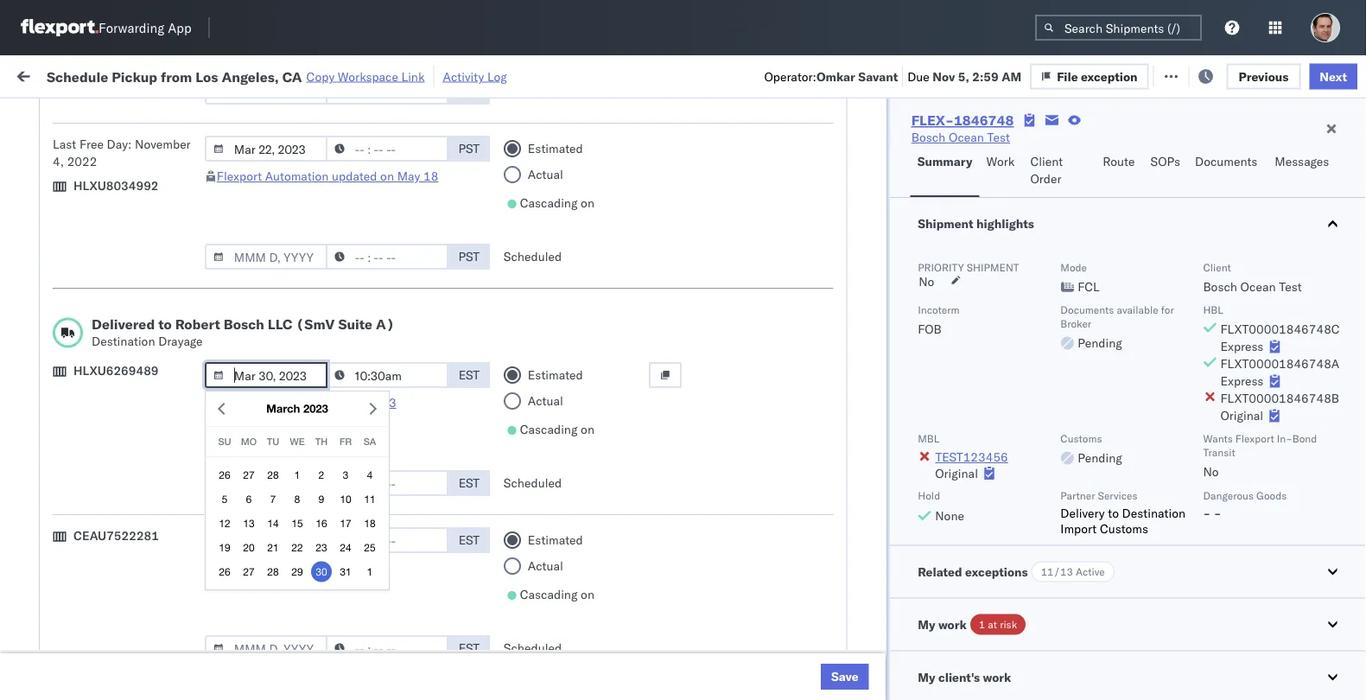 Task type: vqa. For each thing, say whether or not it's contained in the screenshot.
the bottommost Gaurav Jawla
no



Task type: describe. For each thing, give the bounding box(es) containing it.
filtered by:
[[17, 106, 79, 121]]

confirm pickup from los angeles, ca
[[40, 468, 226, 500]]

schedule delivery appointment button for 11:30 pm est, jan 23, 2023
[[40, 590, 213, 609]]

los inside 'confirm pickup from los angeles, ca'
[[156, 468, 175, 483]]

work inside button
[[986, 154, 1015, 169]]

1 schedule pickup from los angeles, ca button from the top
[[40, 239, 245, 275]]

confirm delivery button
[[40, 514, 131, 533]]

mbl/mawb numbers button
[[1168, 137, 1366, 155]]

pickup inside 'confirm pickup from los angeles, ca'
[[87, 468, 124, 483]]

tu
[[267, 436, 279, 447]]

19 button
[[214, 537, 235, 558]]

169 on track
[[416, 67, 486, 82]]

ceau7522281, for 3rd schedule pickup from los angeles, ca button from the bottom
[[1065, 325, 1153, 340]]

14
[[267, 517, 279, 529]]

angeles, down the 12
[[185, 544, 233, 559]]

march
[[266, 402, 300, 415]]

772 at risk
[[336, 67, 396, 82]]

7:00 pm est, dec 23, 2022
[[278, 477, 436, 493]]

hlxu8034992 for 4th schedule pickup from los angeles, ca button from the bottom
[[1248, 249, 1333, 264]]

26 button for 1
[[214, 464, 235, 485]]

1 karl from the top
[[902, 592, 924, 607]]

4 ceau7522281, hlxu6269489, hlxu8034992 from the top
[[1065, 325, 1333, 340]]

9
[[319, 493, 324, 505]]

dangerous
[[1203, 489, 1254, 502]]

express for flxt00001846748c
[[1220, 339, 1263, 354]]

1 horizontal spatial 23
[[381, 395, 396, 410]]

2 hlxu6269489, from the top
[[1157, 249, 1245, 264]]

abcdefg78456546 for schedule delivery appointment
[[1177, 439, 1293, 455]]

0 vertical spatial original
[[1220, 408, 1263, 423]]

2 integration from the top
[[754, 630, 813, 645]]

5
[[222, 493, 228, 505]]

delivery down last free day: november 4, 2022
[[94, 210, 138, 226]]

1846748 down shipment
[[991, 287, 1044, 302]]

client for order
[[1030, 154, 1063, 169]]

file down search shipments (/) text box
[[1072, 67, 1093, 82]]

1 at risk
[[979, 618, 1017, 631]]

2 2:59 am edt, nov 5, 2022 from the top
[[278, 287, 430, 302]]

1846748 up flex id button
[[954, 111, 1014, 129]]

4 -- : -- -- text field from the top
[[326, 527, 448, 553]]

marvin arroz updated on may 23 button
[[217, 395, 396, 410]]

0 vertical spatial my
[[17, 63, 45, 86]]

1 integration from the top
[[754, 592, 813, 607]]

shipment highlights
[[918, 216, 1034, 231]]

3 resize handle column header from the left
[[500, 134, 520, 700]]

23 inside button
[[316, 541, 327, 553]]

0 vertical spatial flexport
[[217, 169, 262, 184]]

1 ceau7522281, from the top
[[1065, 211, 1153, 226]]

cascading on for marvin arroz updated on may 23
[[520, 422, 595, 437]]

0 horizontal spatial original
[[935, 465, 978, 481]]

none
[[935, 508, 964, 523]]

est for second -- : -- -- text box from the top of the page
[[459, 367, 480, 382]]

2 integration test account - karl lagerfeld from the top
[[754, 630, 979, 645]]

bond
[[1292, 432, 1317, 445]]

pickup up delivered
[[94, 240, 131, 255]]

2 edt, from the top
[[330, 249, 357, 264]]

2 resize handle column header from the left
[[439, 134, 460, 700]]

3 cascading on from the top
[[520, 587, 595, 602]]

30
[[316, 566, 327, 578]]

flex-1846748 down highlights
[[954, 249, 1044, 264]]

lhuu7894563, for schedule pickup from los angeles, ca
[[1065, 401, 1154, 416]]

1 -- : -- -- text field from the top
[[326, 136, 448, 162]]

2 flex-2130387 from the top
[[954, 630, 1044, 645]]

deadline button
[[270, 137, 442, 155]]

flex-1846748 down shipment
[[954, 287, 1044, 302]]

incoterm
[[918, 303, 959, 316]]

0 vertical spatial 18
[[423, 169, 438, 184]]

documents down delivered
[[40, 371, 102, 386]]

angeles, up su
[[185, 392, 233, 407]]

1 edt, from the top
[[330, 173, 357, 188]]

0 horizontal spatial my work
[[17, 63, 94, 86]]

2:59 am est, jan 13, 2023
[[278, 554, 433, 569]]

3 edt, from the top
[[330, 287, 357, 302]]

uetu5238478 for schedule delivery appointment
[[1157, 439, 1241, 454]]

ceau7522281, for 4th schedule pickup from los angeles, ca button from the bottom
[[1065, 249, 1153, 264]]

1 lagerfeld from the top
[[927, 592, 979, 607]]

2 account from the top
[[842, 630, 888, 645]]

5 button
[[214, 489, 235, 509]]

1846748 down highlights
[[991, 249, 1044, 264]]

0 vertical spatial no
[[405, 107, 419, 120]]

1 scheduled from the top
[[504, 84, 562, 99]]

mmm d, yyyy text field for 1st -- : -- -- text box from the bottom
[[205, 527, 327, 553]]

1 ceau7522281, hlxu6269489, hlxu8034992 from the top
[[1065, 211, 1333, 226]]

0 horizontal spatial work
[[49, 63, 94, 86]]

1 for 1 button to the bottom
[[367, 566, 373, 578]]

flex-1889466 for 2:59 am est, dec 14, 2022
[[954, 439, 1044, 455]]

2022 for 4th schedule pickup from los angeles, ca button from the bottom
[[400, 249, 430, 264]]

test inside client bosch ocean test incoterm fob
[[1279, 279, 1302, 294]]

from for schedule pickup from los angeles, ca 'link' corresponding to fourth schedule pickup from los angeles, ca button from the top of the page
[[134, 544, 160, 559]]

1 hlxu6269489, from the top
[[1157, 211, 1245, 226]]

automation
[[265, 169, 329, 184]]

vandelay
[[754, 668, 804, 683]]

21
[[267, 541, 279, 553]]

upload customs clearance documents for 2:00
[[40, 354, 189, 386]]

flexport automation updated on may 18
[[217, 169, 438, 184]]

3 button
[[335, 464, 356, 485]]

22 button
[[287, 537, 308, 558]]

schedule pickup from los angeles, ca link for fourth schedule pickup from los angeles, ca button from the top of the page
[[40, 543, 245, 578]]

flxt00001846748a
[[1220, 356, 1339, 371]]

4,
[[53, 154, 64, 169]]

flex-1660288
[[954, 173, 1044, 188]]

bosch inside client bosch ocean test incoterm fob
[[1203, 279, 1237, 294]]

pickup up ready
[[112, 68, 157, 85]]

3 estimated from the top
[[528, 532, 583, 547]]

10
[[340, 493, 351, 505]]

1662119
[[991, 668, 1044, 683]]

order
[[1030, 171, 1062, 186]]

flex-1846748 up id
[[911, 111, 1014, 129]]

by:
[[62, 106, 79, 121]]

7 resize handle column header from the left
[[1035, 134, 1056, 700]]

2022 for upload customs clearance documents button corresponding to 3:00 am edt, aug 19, 2022
[[408, 173, 438, 188]]

1 account from the top
[[842, 592, 888, 607]]

2 ocean fcl from the top
[[529, 211, 589, 226]]

pickup down hlxu6269489
[[94, 392, 131, 407]]

2 schedule pickup from los angeles, ca button from the top
[[40, 315, 245, 351]]

in
[[257, 107, 267, 120]]

5 resize handle column header from the left
[[724, 134, 745, 700]]

from up work,
[[161, 68, 192, 85]]

documents right sops
[[1195, 154, 1258, 169]]

robert
[[175, 315, 220, 333]]

bosch inside 'link'
[[911, 130, 946, 145]]

flex-1889466 for 9:00 am est, dec 24, 2022
[[954, 516, 1044, 531]]

1 horizontal spatial no
[[918, 274, 934, 289]]

25 button
[[360, 537, 380, 558]]

flex id
[[926, 141, 959, 154]]

Search Shipments (/) text field
[[1035, 15, 1202, 41]]

upload customs clearance documents for 3:00
[[40, 164, 189, 196]]

6
[[246, 493, 252, 505]]

mmm d, yyyy text field for 4th -- : -- -- text box from the bottom
[[205, 79, 327, 105]]

1 11:30 from the top
[[278, 592, 312, 607]]

customs up the partner
[[1060, 432, 1102, 445]]

7
[[270, 493, 276, 505]]

26 for 1
[[219, 469, 230, 481]]

omkar
[[817, 68, 855, 84]]

1 horizontal spatial work
[[938, 617, 966, 632]]

ocean inside client bosch ocean test incoterm fob
[[1240, 279, 1276, 294]]

24
[[340, 541, 351, 553]]

upload for 3:00 am edt, aug 19, 2022
[[40, 164, 79, 179]]

container
[[1065, 134, 1111, 147]]

2 vertical spatial 23,
[[388, 630, 407, 645]]

pickup up hlxu6269489
[[94, 316, 131, 331]]

ceau7522281
[[73, 528, 159, 543]]

11
[[364, 493, 376, 505]]

24 button
[[335, 537, 356, 558]]

1 -- : -- -- text field from the top
[[326, 79, 448, 105]]

status
[[93, 107, 124, 120]]

ocean fcl for confirm pickup from los angeles, ca button
[[529, 477, 589, 493]]

last
[[53, 137, 76, 152]]

route
[[1103, 154, 1135, 169]]

rotterdam,
[[163, 620, 224, 635]]

1 vertical spatial my
[[918, 617, 935, 632]]

4 edt, from the top
[[330, 325, 357, 341]]

workitem
[[19, 141, 64, 154]]

jan for schedule pickup from los angeles, ca
[[359, 554, 379, 569]]

0 horizontal spatial for
[[165, 107, 179, 120]]

id
[[949, 141, 959, 154]]

actual for flexport automation updated on may 18
[[528, 167, 563, 182]]

0 horizontal spatial 1 button
[[287, 464, 308, 485]]

2 pst from the top
[[458, 141, 480, 156]]

14 button
[[263, 513, 283, 534]]

confirm for confirm pickup from los angeles, ca
[[40, 468, 84, 483]]

1 2130387 from the top
[[991, 592, 1044, 607]]

0 vertical spatial work
[[188, 67, 218, 82]]

due
[[908, 68, 930, 84]]

lhuu7894563, for confirm pickup from los angeles, ca
[[1065, 477, 1154, 492]]

1 vertical spatial 1 button
[[360, 561, 380, 582]]

ceau7522281, for 'schedule delivery appointment' button for 2:59 am edt, nov 5, 2022
[[1065, 287, 1153, 302]]

1 pst from the top
[[458, 84, 480, 99]]

ocean fcl for 'schedule delivery appointment' button corresponding to 11:30 pm est, jan 23, 2023
[[529, 592, 589, 607]]

2 schedule pickup from los angeles, ca from the top
[[40, 316, 233, 348]]

documents button
[[1188, 146, 1268, 197]]

2 11:30 pm est, jan 23, 2023 from the top
[[278, 630, 440, 645]]

3 hlxu6269489, from the top
[[1157, 287, 1245, 302]]

(0)
[[299, 67, 322, 82]]

track
[[458, 67, 486, 82]]

estimated for marvin arroz updated on may 23
[[528, 367, 583, 382]]

actual for marvin arroz updated on may 23
[[528, 393, 563, 408]]

ocean fcl for 4th schedule pickup from los angeles, ca button from the bottom
[[529, 249, 589, 264]]

14, for schedule delivery appointment
[[385, 439, 404, 455]]

flex-1846748 down flex-1660288
[[954, 211, 1044, 226]]

4 scheduled from the top
[[504, 640, 562, 656]]

work inside button
[[983, 669, 1011, 684]]

llc
[[268, 315, 293, 333]]

3 scheduled from the top
[[504, 475, 562, 490]]

dec for schedule pickup from los angeles, ca
[[359, 401, 382, 417]]

3 mmm d, yyyy text field from the top
[[205, 470, 327, 496]]

lhuu7894563, uetu5238478 for confirm pickup from los angeles, ca
[[1065, 477, 1241, 492]]

for inside documents available for broker
[[1161, 303, 1174, 316]]

schedule pickup from rotterdam, netherlands link
[[40, 619, 245, 654]]

est for est -- : -- -- text field
[[459, 640, 480, 656]]

angeles, up drayage
[[185, 316, 233, 331]]

2 scheduled from the top
[[504, 249, 562, 264]]

3 -- : -- -- text field from the top
[[326, 470, 448, 496]]

messages button
[[1268, 146, 1339, 197]]

4 button
[[360, 464, 380, 485]]

2 vertical spatial jan
[[366, 630, 385, 645]]

fob
[[918, 321, 941, 337]]

1 horizontal spatial my work
[[918, 617, 966, 632]]

dec for confirm pickup from los angeles, ca
[[358, 477, 381, 493]]

sops
[[1151, 154, 1180, 169]]

schedule delivery appointment button for 2:59 am est, dec 14, 2022
[[40, 438, 213, 457]]

uetu5238478 for schedule pickup from los angeles, ca
[[1157, 401, 1241, 416]]

upload customs clearance documents link for 3:00 am edt, aug 19, 2022
[[40, 163, 245, 197]]

1 resize handle column header from the left
[[247, 134, 268, 700]]

hlxu8034992 for 3rd schedule pickup from los angeles, ca button from the bottom
[[1248, 325, 1333, 340]]

status : ready for work, blocked, in progress
[[93, 107, 313, 120]]

flexport. image
[[21, 19, 99, 36]]

from for confirm pickup from los angeles, ca link
[[127, 468, 153, 483]]

2 karl from the top
[[902, 630, 924, 645]]

5 ceau7522281, hlxu6269489, hlxu8034992 from the top
[[1065, 363, 1333, 378]]

snoozed
[[358, 107, 398, 120]]

3
[[343, 469, 349, 481]]

16
[[316, 517, 327, 529]]

services
[[1098, 489, 1137, 502]]

2 2130387 from the top
[[991, 630, 1044, 645]]

29 button
[[287, 561, 308, 582]]

7:00
[[278, 477, 305, 493]]

confirm pickup from los angeles, ca link
[[40, 467, 245, 502]]

container numbers
[[1065, 134, 1111, 161]]

1846748 down 1660288
[[991, 211, 1044, 226]]

3 cascading from the top
[[520, 587, 578, 602]]

to inside delivered to robert bosch llc (smv suite a) destination drayage
[[158, 315, 172, 333]]

priority shipment
[[918, 261, 1019, 274]]

1 for 1 at risk
[[979, 618, 985, 631]]

next button
[[1310, 63, 1358, 89]]

3 2:59 am edt, nov 5, 2022 from the top
[[278, 325, 430, 341]]

2 ceau7522281, hlxu6269489, hlxu8034992 from the top
[[1065, 249, 1333, 264]]

dec for schedule delivery appointment
[[359, 439, 382, 455]]

2:59 am est, dec 14, 2022 for schedule pickup from los angeles, ca
[[278, 401, 437, 417]]

delivered
[[92, 315, 155, 333]]

destination inside delivered to robert bosch llc (smv suite a) destination drayage
[[92, 334, 155, 349]]

27 button for 29
[[239, 561, 259, 582]]

1 flex-2130387 from the top
[[954, 592, 1044, 607]]

lhuu7894563, uetu5238478 for schedule pickup from los angeles, ca
[[1065, 401, 1241, 416]]

lhuu7894563, for confirm delivery
[[1065, 515, 1154, 530]]

work button
[[980, 146, 1024, 197]]

30 button
[[311, 561, 332, 582]]

mode inside button
[[529, 141, 555, 154]]

1 appointment from the top
[[142, 210, 213, 226]]

jan for schedule delivery appointment
[[366, 592, 385, 607]]

action
[[1307, 67, 1345, 82]]

operator:
[[764, 68, 817, 84]]

angeles, up in
[[222, 68, 279, 85]]

1 for the leftmost 1 button
[[294, 469, 300, 481]]

delivery inside partner services delivery to destination import customs
[[1060, 505, 1105, 520]]

schedule delivery appointment for 2:59 am est, dec 14, 2022
[[40, 439, 213, 454]]

forwarding
[[99, 19, 164, 36]]

delivery for 2:59 am edt, nov 5, 2022
[[94, 286, 138, 302]]



Task type: locate. For each thing, give the bounding box(es) containing it.
4 mmm d, yyyy text field from the top
[[205, 635, 327, 661]]

pickup up confirm delivery
[[87, 468, 124, 483]]

0 vertical spatial import
[[145, 67, 185, 82]]

ocean fcl for fourth schedule pickup from los angeles, ca button from the top of the page
[[529, 554, 589, 569]]

28 button for 29
[[263, 561, 283, 582]]

2 1889466 from the top
[[991, 477, 1044, 493]]

27 button up 6 'button'
[[239, 464, 259, 485]]

3 lhuu7894563, from the top
[[1065, 477, 1154, 492]]

2 -- : -- -- text field from the top
[[326, 362, 448, 388]]

november
[[135, 137, 191, 152]]

numbers for mbl/mawb numbers
[[1240, 141, 1283, 154]]

2 27 button from the top
[[239, 561, 259, 582]]

clearance for 3:00 am edt, aug 19, 2022
[[134, 164, 189, 179]]

schedule delivery appointment link up delivered
[[40, 286, 213, 303]]

MMM D, YYYY text field
[[205, 79, 327, 105], [205, 244, 327, 270], [205, 527, 327, 553]]

0 vertical spatial schedule delivery appointment link
[[40, 286, 213, 303]]

ocean fcl for upload customs clearance documents button corresponding to 3:00 am edt, aug 19, 2022
[[529, 173, 589, 188]]

0 vertical spatial to
[[158, 315, 172, 333]]

3 schedule delivery appointment link from the top
[[40, 590, 213, 607]]

0 vertical spatial 11:30
[[278, 592, 312, 607]]

delivery for 9:00 am est, dec 24, 2022
[[87, 515, 131, 530]]

pending up "services"
[[1077, 450, 1122, 465]]

2 lhuu7894563, uetu5238478 from the top
[[1065, 439, 1241, 454]]

pending
[[1077, 335, 1122, 350], [1077, 450, 1122, 465]]

0 vertical spatial mode
[[529, 141, 555, 154]]

abcdefg78456546 up dangerous
[[1177, 439, 1293, 455]]

delivery for 11:30 pm est, jan 23, 2023
[[94, 591, 138, 606]]

free
[[79, 137, 104, 152]]

2022 for 3rd schedule pickup from los angeles, ca button from the bottom
[[400, 325, 430, 341]]

customs down "services"
[[1100, 521, 1148, 536]]

4
[[367, 469, 373, 481]]

10 ocean fcl from the top
[[529, 554, 589, 569]]

2 27 from the top
[[243, 566, 255, 578]]

client up order
[[1030, 154, 1063, 169]]

0 vertical spatial 11:30 pm est, jan 23, 2023
[[278, 592, 440, 607]]

3 ceau7522281, from the top
[[1065, 287, 1153, 302]]

from up ceau7522281
[[127, 468, 153, 483]]

upload customs clearance documents link for 2:00 am est, nov 9, 2022
[[40, 353, 245, 388]]

due nov 5, 2:59 am
[[908, 68, 1022, 84]]

1 vertical spatial 2:59 am est, dec 14, 2022
[[278, 439, 437, 455]]

3 -- : -- -- text field from the top
[[326, 635, 448, 661]]

uetu5238478 for confirm pickup from los angeles, ca
[[1157, 477, 1241, 492]]

2 vertical spatial work
[[983, 669, 1011, 684]]

2 upload customs clearance documents button from the top
[[40, 353, 245, 389]]

0 vertical spatial flex-1889466
[[954, 439, 1044, 455]]

upload customs clearance documents link
[[40, 163, 245, 197], [40, 353, 245, 388]]

1 pending from the top
[[1077, 335, 1122, 350]]

1 horizontal spatial original
[[1220, 408, 1263, 423]]

1 vertical spatial 23
[[316, 541, 327, 553]]

appointment
[[142, 210, 213, 226], [142, 286, 213, 302], [142, 439, 213, 454], [142, 591, 213, 606]]

dangerous goods - -
[[1203, 489, 1287, 520]]

2 flex-1889466 from the top
[[954, 477, 1044, 493]]

no inside wants flexport in-bond transit no
[[1203, 464, 1219, 479]]

estimated
[[528, 141, 583, 156], [528, 367, 583, 382], [528, 532, 583, 547]]

shipment
[[918, 216, 973, 231]]

upload customs clearance documents button for 2:00 am est, nov 9, 2022
[[40, 353, 245, 389]]

ceau7522281, down caiu7969337
[[1065, 211, 1153, 226]]

exception
[[1096, 67, 1153, 82], [1081, 68, 1138, 84]]

schedule inside schedule pickup from rotterdam, netherlands
[[40, 620, 91, 635]]

pending for customs
[[1077, 450, 1122, 465]]

2:00
[[278, 363, 305, 379]]

2022 inside last free day: november 4, 2022
[[67, 154, 97, 169]]

delivery inside button
[[87, 515, 131, 530]]

3 actual from the top
[[528, 558, 563, 573]]

upload customs clearance documents down delivered
[[40, 354, 189, 386]]

clearance for 2:00 am est, nov 9, 2022
[[134, 354, 189, 369]]

ocean fcl for upload customs clearance documents button related to 2:00 am est, nov 9, 2022
[[529, 363, 589, 379]]

fr
[[340, 436, 352, 447]]

23, for confirm pickup from los angeles, ca
[[384, 477, 403, 493]]

: left ready
[[124, 107, 127, 120]]

1 1889466 from the top
[[991, 439, 1044, 455]]

8 ocean fcl from the top
[[529, 477, 589, 493]]

flex-1889466 for 7:00 pm est, dec 23, 2022
[[954, 477, 1044, 493]]

: for snoozed
[[398, 107, 401, 120]]

hlxu8034992 for upload customs clearance documents button related to 2:00 am est, nov 9, 2022
[[1248, 363, 1333, 378]]

bookings test consignee
[[754, 554, 891, 569]]

2022 for upload customs clearance documents button related to 2:00 am est, nov 9, 2022
[[399, 363, 429, 379]]

abcdefg78456546 for schedule pickup from los angeles, ca
[[1177, 401, 1293, 417]]

1 vertical spatial 14,
[[385, 439, 404, 455]]

7 ocean fcl from the top
[[529, 439, 589, 455]]

integration test account - karl lagerfeld up 'save'
[[754, 630, 979, 645]]

1 vertical spatial 11:30
[[278, 630, 312, 645]]

customs inside partner services delivery to destination import customs
[[1100, 521, 1148, 536]]

24,
[[385, 516, 404, 531]]

uetu5238478 for confirm delivery
[[1157, 515, 1241, 530]]

6 button
[[239, 489, 259, 509]]

work right client's at the bottom of the page
[[983, 669, 1011, 684]]

flex-1893174
[[954, 554, 1044, 569]]

2 clearance from the top
[[134, 354, 189, 369]]

2022 for 2:59 am est, dec 14, 2022's 'schedule delivery appointment' button
[[407, 439, 437, 455]]

import down the partner
[[1060, 521, 1096, 536]]

2022 for 'schedule delivery appointment' button for 2:59 am edt, nov 5, 2022
[[400, 287, 430, 302]]

at right 772
[[362, 67, 373, 82]]

save
[[831, 669, 859, 684]]

client up hbl
[[1203, 261, 1231, 274]]

pickup down ceau7522281
[[94, 544, 131, 559]]

4 schedule pickup from los angeles, ca from the top
[[40, 544, 233, 576]]

21 button
[[263, 537, 283, 558]]

1 horizontal spatial mode
[[1060, 261, 1087, 274]]

2 schedule pickup from los angeles, ca link from the top
[[40, 315, 245, 350]]

2022 for confirm pickup from los angeles, ca button
[[406, 477, 436, 493]]

5 ceau7522281, from the top
[[1065, 363, 1153, 378]]

28 for 1
[[267, 469, 279, 481]]

0 vertical spatial upload customs clearance documents link
[[40, 163, 245, 197]]

19,
[[386, 173, 405, 188]]

0 vertical spatial integration test account - karl lagerfeld
[[754, 592, 979, 607]]

14,
[[385, 401, 404, 417], [385, 439, 404, 455]]

0 vertical spatial upload customs clearance documents button
[[40, 163, 245, 199]]

1 lhuu7894563, uetu5238478 from the top
[[1065, 401, 1241, 416]]

1 horizontal spatial 1
[[367, 566, 373, 578]]

my down related at the bottom
[[918, 617, 935, 632]]

1 vertical spatial work
[[986, 154, 1015, 169]]

0 vertical spatial account
[[842, 592, 888, 607]]

MMM D, YYYY text field
[[205, 136, 327, 162], [205, 362, 327, 388], [205, 470, 327, 496], [205, 635, 327, 661]]

bosch ocean test link
[[911, 129, 1010, 146]]

delivery
[[94, 210, 138, 226], [94, 286, 138, 302], [94, 439, 138, 454], [1060, 505, 1105, 520], [87, 515, 131, 530], [94, 591, 138, 606]]

2:59
[[972, 68, 999, 84], [278, 249, 305, 264], [278, 287, 305, 302], [278, 325, 305, 341], [278, 401, 305, 417], [278, 439, 305, 455], [278, 554, 305, 569]]

1 vertical spatial 28 button
[[263, 561, 283, 582]]

appointment for 2:59 am est, dec 14, 2022
[[142, 439, 213, 454]]

1 schedule delivery appointment from the top
[[40, 210, 213, 226]]

1 vertical spatial 1889466
[[991, 477, 1044, 493]]

20 button
[[239, 537, 259, 558]]

1 2:59 am edt, nov 5, 2022 from the top
[[278, 249, 430, 264]]

0 vertical spatial upload customs clearance documents
[[40, 164, 189, 196]]

at for 772
[[362, 67, 373, 82]]

1 button left 2
[[287, 464, 308, 485]]

1 vertical spatial 1
[[367, 566, 373, 578]]

2130387 up the 1662119
[[991, 630, 1044, 645]]

pm for schedule delivery appointment
[[315, 592, 334, 607]]

27 button down 20 button
[[239, 561, 259, 582]]

schedule delivery appointment down last free day: november 4, 2022
[[40, 210, 213, 226]]

1 vertical spatial lagerfeld
[[927, 630, 979, 645]]

from for schedule pickup from rotterdam, netherlands link
[[134, 620, 160, 635]]

from inside 'confirm pickup from los angeles, ca'
[[127, 468, 153, 483]]

1 horizontal spatial numbers
[[1240, 141, 1283, 154]]

schedule delivery appointment button up delivered
[[40, 286, 213, 305]]

activity log
[[443, 69, 507, 84]]

1 vertical spatial -- : -- -- text field
[[326, 244, 448, 270]]

integration up vandelay
[[754, 630, 813, 645]]

flexport left in-
[[1235, 432, 1274, 445]]

angeles, inside 'confirm pickup from los angeles, ca'
[[178, 468, 226, 483]]

2 upload customs clearance documents from the top
[[40, 354, 189, 386]]

no down transit
[[1203, 464, 1219, 479]]

-- : -- -- text field
[[326, 136, 448, 162], [326, 244, 448, 270], [326, 635, 448, 661]]

0 vertical spatial schedule delivery appointment button
[[40, 286, 213, 305]]

2:59 am est, dec 14, 2022 for schedule delivery appointment
[[278, 439, 437, 455]]

8 resize handle column header from the left
[[1148, 134, 1168, 700]]

2 horizontal spatial work
[[983, 669, 1011, 684]]

0 vertical spatial -- : -- -- text field
[[326, 136, 448, 162]]

numbers inside container numbers
[[1065, 148, 1107, 161]]

confirm delivery link
[[40, 514, 131, 531]]

lhuu7894563, uetu5238478 down transit
[[1065, 477, 1241, 492]]

27 button for 1
[[239, 464, 259, 485]]

2 vertical spatial estimated
[[528, 532, 583, 547]]

ca inside 'confirm pickup from los angeles, ca'
[[40, 485, 56, 500]]

20
[[243, 541, 255, 553]]

14, right sa
[[385, 439, 404, 455]]

schedule delivery appointment up 'confirm pickup from los angeles, ca'
[[40, 439, 213, 454]]

1 schedule pickup from los angeles, ca from the top
[[40, 240, 233, 272]]

1 vertical spatial 2:59 am edt, nov 5, 2022
[[278, 287, 430, 302]]

vandelay west
[[754, 668, 834, 683]]

2 confirm from the top
[[40, 515, 84, 530]]

18 inside button
[[364, 517, 376, 529]]

cascading on for flexport automation updated on may 18
[[520, 195, 595, 210]]

9 resize handle column header from the left
[[1335, 134, 1356, 700]]

previous
[[1239, 68, 1289, 84]]

numbers inside button
[[1240, 141, 1283, 154]]

1 vertical spatial to
[[1108, 505, 1119, 520]]

abcdefg78456546 for confirm delivery
[[1177, 516, 1293, 531]]

1 vertical spatial updated
[[290, 395, 335, 410]]

2 est from the top
[[459, 475, 480, 490]]

2 ceau7522281, from the top
[[1065, 249, 1153, 264]]

1 vertical spatial 11:30 pm est, jan 23, 2023
[[278, 630, 440, 645]]

1 flex-1889466 from the top
[[954, 439, 1044, 455]]

confirm down 'confirm pickup from los angeles, ca'
[[40, 515, 84, 530]]

28 for 29
[[267, 566, 279, 578]]

los
[[196, 68, 218, 85], [163, 240, 182, 255], [163, 316, 182, 331], [163, 392, 182, 407], [156, 468, 175, 483], [163, 544, 182, 559]]

1 upload customs clearance documents link from the top
[[40, 163, 245, 197]]

import up ready
[[145, 67, 185, 82]]

delivery up schedule pickup from rotterdam, netherlands
[[94, 591, 138, 606]]

file up "container"
[[1057, 68, 1078, 84]]

lhuu7894563, for schedule delivery appointment
[[1065, 439, 1154, 454]]

schedule delivery appointment link for 2:59 am est, dec 14, 2022
[[40, 438, 213, 455]]

2 mmm d, yyyy text field from the top
[[205, 244, 327, 270]]

uetu5238478
[[1157, 401, 1241, 416], [1157, 439, 1241, 454], [1157, 477, 1241, 492], [1157, 515, 1241, 530]]

schedule pickup from los angeles, ca up hlxu6269489
[[40, 316, 233, 348]]

1 horizontal spatial may
[[397, 169, 420, 184]]

9 ocean fcl from the top
[[529, 516, 589, 531]]

work up by:
[[49, 63, 94, 86]]

partner services delivery to destination import customs
[[1060, 489, 1185, 536]]

schedule pickup from los angeles, ca link up delivered
[[40, 239, 245, 274]]

1 horizontal spatial risk
[[1000, 618, 1017, 631]]

express up flxt00001846748a
[[1220, 339, 1263, 354]]

hlxu6269489
[[73, 363, 159, 378]]

1 vertical spatial pm
[[315, 592, 334, 607]]

hold
[[918, 489, 940, 502]]

1 vertical spatial for
[[1161, 303, 1174, 316]]

0 vertical spatial 14,
[[385, 401, 404, 417]]

28 button left 29
[[263, 561, 283, 582]]

2 upload from the top
[[40, 354, 79, 369]]

1 horizontal spatial for
[[1161, 303, 1174, 316]]

from down hlxu6269489
[[134, 392, 160, 407]]

save button
[[821, 664, 869, 690]]

work up flex-1660288
[[986, 154, 1015, 169]]

marvin arroz updated on may 23
[[217, 395, 396, 410]]

1 uetu5238478 from the top
[[1157, 401, 1241, 416]]

1 up flex-1662119
[[979, 618, 985, 631]]

0 horizontal spatial work
[[188, 67, 218, 82]]

1 vertical spatial express
[[1220, 373, 1263, 388]]

confirm inside 'confirm pickup from los angeles, ca'
[[40, 468, 84, 483]]

work up status : ready for work, blocked, in progress
[[188, 67, 218, 82]]

integration test account - karl lagerfeld down consignee
[[754, 592, 979, 607]]

2 vertical spatial schedule delivery appointment button
[[40, 590, 213, 609]]

pm for confirm pickup from los angeles, ca
[[308, 477, 326, 493]]

1 vertical spatial 27
[[243, 566, 255, 578]]

0 vertical spatial 27 button
[[239, 464, 259, 485]]

flex-1893174 button
[[926, 549, 1047, 573], [926, 549, 1047, 573]]

3 pst from the top
[[458, 249, 480, 264]]

0 vertical spatial 1 button
[[287, 464, 308, 485]]

work
[[49, 63, 94, 86], [938, 617, 966, 632], [983, 669, 1011, 684]]

2022 for the confirm delivery button
[[407, 516, 437, 531]]

1 horizontal spatial :
[[398, 107, 401, 120]]

file exception
[[1072, 67, 1153, 82], [1057, 68, 1138, 84]]

for right available
[[1161, 303, 1174, 316]]

ceau7522281, down documents available for broker
[[1065, 363, 1153, 378]]

2:59 am est, dec 14, 2022 up fr
[[278, 401, 437, 417]]

upload customs clearance documents down day:
[[40, 164, 189, 196]]

4 lhuu7894563, uetu5238478 from the top
[[1065, 515, 1241, 530]]

cascading for flexport automation updated on may 18
[[520, 195, 578, 210]]

0 horizontal spatial may
[[355, 395, 378, 410]]

upload customs clearance documents button down 'workitem' button
[[40, 163, 245, 199]]

2 11:30 from the top
[[278, 630, 312, 645]]

bosch inside delivered to robert bosch llc (smv suite a) destination drayage
[[224, 315, 264, 333]]

schedule delivery appointment button up 'confirm pickup from los angeles, ca'
[[40, 438, 213, 457]]

documents up broker
[[1060, 303, 1114, 316]]

1 upload customs clearance documents from the top
[[40, 164, 189, 196]]

27 for 1
[[243, 469, 255, 481]]

documents available for broker
[[1060, 303, 1174, 330]]

pending for documents available for broker
[[1077, 335, 1122, 350]]

5 hlxu6269489, from the top
[[1157, 363, 1245, 378]]

jan
[[359, 554, 379, 569], [366, 592, 385, 607], [366, 630, 385, 645]]

0 vertical spatial 2:59 am est, dec 14, 2022
[[278, 401, 437, 417]]

4 lhuu7894563, from the top
[[1065, 515, 1154, 530]]

karl
[[902, 592, 924, 607], [902, 630, 924, 645]]

0 horizontal spatial 1
[[294, 469, 300, 481]]

1 mmm d, yyyy text field from the top
[[205, 136, 327, 162]]

my up filtered
[[17, 63, 45, 86]]

1 vertical spatial integration
[[754, 630, 813, 645]]

numbers for container numbers
[[1065, 148, 1107, 161]]

19
[[219, 541, 230, 553]]

est for third -- : -- -- text box from the top
[[459, 475, 480, 490]]

schedule pickup from los angeles, ca link for second schedule pickup from los angeles, ca button from the bottom
[[40, 391, 245, 426]]

for
[[165, 107, 179, 120], [1161, 303, 1174, 316]]

express for flxt00001846748a
[[1220, 373, 1263, 388]]

from left rotterdam,
[[134, 620, 160, 635]]

flxt00001846748b
[[1220, 391, 1339, 406]]

deadline
[[278, 141, 320, 154]]

6 resize handle column header from the left
[[897, 134, 918, 700]]

schedule delivery appointment button up schedule pickup from rotterdam, netherlands
[[40, 590, 213, 609]]

1 vertical spatial 18
[[364, 517, 376, 529]]

upload for 2:00 am est, nov 9, 2022
[[40, 354, 79, 369]]

1 vertical spatial client
[[1203, 261, 1231, 274]]

0 vertical spatial for
[[165, 107, 179, 120]]

1 vertical spatial flexport
[[1235, 432, 1274, 445]]

my client's work
[[918, 669, 1011, 684]]

upload customs clearance documents button down drayage
[[40, 353, 245, 389]]

flex-2130387 button
[[926, 587, 1047, 611], [926, 587, 1047, 611], [926, 625, 1047, 649], [926, 625, 1047, 649]]

1 schedule delivery appointment link from the top
[[40, 286, 213, 303]]

: down workspace
[[398, 107, 401, 120]]

previous button
[[1227, 63, 1301, 89]]

account up 'save'
[[842, 630, 888, 645]]

dec for confirm delivery
[[359, 516, 382, 531]]

appointment up robert
[[142, 286, 213, 302]]

client inside client order button
[[1030, 154, 1063, 169]]

1889466 for 7:00 pm est, dec 23, 2022
[[991, 477, 1044, 493]]

ocean fcl for 'schedule delivery appointment' button for 2:59 am edt, nov 5, 2022
[[529, 287, 589, 302]]

1 vertical spatial schedule delivery appointment link
[[40, 438, 213, 455]]

2 lhuu7894563, from the top
[[1065, 439, 1154, 454]]

schedule delivery appointment up schedule pickup from rotterdam, netherlands
[[40, 591, 213, 606]]

schedule pickup from los angeles, ca down ceau7522281
[[40, 544, 233, 576]]

12 button
[[214, 513, 235, 534]]

integration down bookings
[[754, 592, 813, 607]]

0 vertical spatial 23
[[381, 395, 396, 410]]

0 vertical spatial my work
[[17, 63, 94, 86]]

1 vertical spatial clearance
[[134, 354, 189, 369]]

my inside button
[[918, 669, 935, 684]]

4 resize handle column header from the left
[[612, 134, 633, 700]]

test
[[987, 130, 1010, 145], [830, 211, 852, 226], [830, 249, 852, 264], [1279, 279, 1302, 294], [717, 287, 740, 302], [830, 287, 852, 302], [830, 325, 852, 341], [717, 363, 740, 379], [830, 363, 852, 379], [717, 401, 740, 417], [830, 401, 852, 417], [830, 439, 852, 455], [830, 477, 852, 493], [717, 516, 740, 531], [830, 516, 852, 531], [807, 554, 830, 569], [816, 592, 839, 607], [816, 630, 839, 645]]

2 vertical spatial pm
[[315, 630, 334, 645]]

confirm delivery
[[40, 515, 131, 530]]

ocean fcl for 2:59 am est, dec 14, 2022's 'schedule delivery appointment' button
[[529, 439, 589, 455]]

client inside client bosch ocean test incoterm fob
[[1203, 261, 1231, 274]]

schedule delivery appointment up delivered
[[40, 286, 213, 302]]

updated down deadline button
[[332, 169, 377, 184]]

26 button for 29
[[214, 561, 235, 582]]

3 ceau7522281, hlxu6269489, hlxu8034992 from the top
[[1065, 287, 1333, 302]]

at up flex-1662119
[[988, 618, 997, 631]]

4 ocean fcl from the top
[[529, 287, 589, 302]]

-
[[1203, 505, 1210, 520], [1214, 505, 1221, 520], [891, 592, 899, 607], [891, 630, 899, 645]]

2 2:59 am est, dec 14, 2022 from the top
[[278, 439, 437, 455]]

est for 1st -- : -- -- text box from the bottom
[[459, 532, 480, 547]]

2022
[[67, 154, 97, 169], [408, 173, 438, 188], [400, 249, 430, 264], [400, 287, 430, 302], [400, 325, 430, 341], [399, 363, 429, 379], [407, 401, 437, 417], [407, 439, 437, 455], [406, 477, 436, 493], [407, 516, 437, 531]]

cascading for marvin arroz updated on may 23
[[520, 422, 578, 437]]

1 vertical spatial schedule delivery appointment button
[[40, 438, 213, 457]]

schedule pickup from los angeles, ca button down the confirm delivery button
[[40, 543, 245, 579]]

to inside partner services delivery to destination import customs
[[1108, 505, 1119, 520]]

27 for 29
[[243, 566, 255, 578]]

th
[[315, 436, 328, 447]]

hlxu8034992 for 'schedule delivery appointment' button for 2:59 am edt, nov 5, 2022
[[1248, 287, 1333, 302]]

flex-1889466
[[954, 439, 1044, 455], [954, 477, 1044, 493], [954, 516, 1044, 531]]

0 vertical spatial 28 button
[[263, 464, 283, 485]]

1 11:30 pm est, jan 23, 2023 from the top
[[278, 592, 440, 607]]

documents down '4,'
[[40, 181, 102, 196]]

4 uetu5238478 from the top
[[1157, 515, 1241, 530]]

1 vertical spatial 26 button
[[214, 561, 235, 582]]

0 horizontal spatial client
[[1030, 154, 1063, 169]]

test inside 'link'
[[987, 130, 1010, 145]]

no
[[405, 107, 419, 120], [918, 274, 934, 289], [1203, 464, 1219, 479]]

schedule pickup from los angeles, ca link for 4th schedule pickup from los angeles, ca button from the bottom
[[40, 239, 245, 274]]

from up drayage
[[134, 316, 160, 331]]

9,
[[385, 363, 396, 379]]

4 est from the top
[[459, 640, 480, 656]]

0 horizontal spatial risk
[[376, 67, 396, 82]]

4 schedule pickup from los angeles, ca button from the top
[[40, 543, 245, 579]]

10 button
[[335, 489, 356, 509]]

28 button up 7 button
[[263, 464, 283, 485]]

hbl
[[1203, 303, 1223, 316]]

from
[[161, 68, 192, 85], [134, 240, 160, 255], [134, 316, 160, 331], [134, 392, 160, 407], [127, 468, 153, 483], [134, 544, 160, 559], [134, 620, 160, 635]]

0 vertical spatial pending
[[1077, 335, 1122, 350]]

resize handle column header
[[247, 134, 268, 700], [439, 134, 460, 700], [500, 134, 520, 700], [612, 134, 633, 700], [724, 134, 745, 700], [897, 134, 918, 700], [1035, 134, 1056, 700], [1148, 134, 1168, 700], [1335, 134, 1356, 700]]

related exceptions
[[918, 564, 1028, 579]]

flex-1889466 up flex-1893174 at right bottom
[[954, 516, 1044, 531]]

risk for 1 at risk
[[1000, 618, 1017, 631]]

1 vertical spatial destination
[[1122, 505, 1185, 520]]

2 schedule delivery appointment link from the top
[[40, 438, 213, 455]]

1889466 for 9:00 am est, dec 24, 2022
[[991, 516, 1044, 531]]

upload customs clearance documents link down 'workitem' button
[[40, 163, 245, 197]]

schedule pickup from rotterdam, netherlands
[[40, 620, 224, 652]]

0 vertical spatial pst
[[458, 84, 480, 99]]

my work
[[17, 63, 94, 86], [918, 617, 966, 632]]

1 lhuu7894563, from the top
[[1065, 401, 1154, 416]]

from for 4th schedule pickup from los angeles, ca button from the bottom schedule pickup from los angeles, ca 'link'
[[134, 240, 160, 255]]

2 vertical spatial schedule delivery appointment link
[[40, 590, 213, 607]]

import inside partner services delivery to destination import customs
[[1060, 521, 1096, 536]]

sa
[[364, 436, 376, 447]]

0 vertical spatial destination
[[92, 334, 155, 349]]

1 horizontal spatial 18
[[423, 169, 438, 184]]

original down test123456 button
[[935, 465, 978, 481]]

3 schedule pickup from los angeles, ca button from the top
[[40, 391, 245, 427]]

26 down 19
[[219, 566, 230, 578]]

3 schedule pickup from los angeles, ca from the top
[[40, 392, 233, 424]]

may right aug
[[397, 169, 420, 184]]

0 vertical spatial confirm
[[40, 468, 84, 483]]

confirm for confirm delivery
[[40, 515, 84, 530]]

customs down day:
[[82, 164, 131, 179]]

batch action
[[1270, 67, 1345, 82]]

month  2023-03 element
[[211, 463, 383, 584]]

schedule delivery appointment for 11:30 pm est, jan 23, 2023
[[40, 591, 213, 606]]

1 vertical spatial original
[[935, 465, 978, 481]]

4 hlxu6269489, from the top
[[1157, 325, 1245, 340]]

1 horizontal spatial 1 button
[[360, 561, 380, 582]]

wants flexport in-bond transit no
[[1203, 432, 1317, 479]]

flex
[[926, 141, 946, 154]]

3 appointment from the top
[[142, 439, 213, 454]]

confirm up confirm delivery
[[40, 468, 84, 483]]

23, for schedule delivery appointment
[[388, 592, 407, 607]]

2022 for second schedule pickup from los angeles, ca button from the bottom
[[407, 401, 437, 417]]

1 28 from the top
[[267, 469, 279, 481]]

messages
[[1275, 154, 1329, 169]]

2 upload customs clearance documents link from the top
[[40, 353, 245, 388]]

Search Work text field
[[786, 62, 974, 88]]

0 vertical spatial 27
[[243, 469, 255, 481]]

1 vertical spatial jan
[[366, 592, 385, 607]]

1 horizontal spatial flexport
[[1235, 432, 1274, 445]]

client order
[[1030, 154, 1063, 186]]

11 ocean fcl from the top
[[529, 592, 589, 607]]

1 vertical spatial pst
[[458, 141, 480, 156]]

0 horizontal spatial destination
[[92, 334, 155, 349]]

2 14, from the top
[[385, 439, 404, 455]]

gvcu5265864
[[1065, 591, 1150, 606]]

test123456 button
[[935, 449, 1008, 465]]

23 down the "9,"
[[381, 395, 396, 410]]

26 for 29
[[219, 566, 230, 578]]

lhuu7894563, uetu5238478 up "services"
[[1065, 439, 1241, 454]]

1 integration test account - karl lagerfeld from the top
[[754, 592, 979, 607]]

angeles, up robert
[[185, 240, 233, 255]]

9:00 am est, dec 24, 2022
[[278, 516, 437, 531]]

5 ocean fcl from the top
[[529, 363, 589, 379]]

client for bosch
[[1203, 261, 1231, 274]]

lagerfeld down related at the bottom
[[927, 592, 979, 607]]

1 horizontal spatial import
[[1060, 521, 1096, 536]]

2 lagerfeld from the top
[[927, 630, 979, 645]]

my work down related at the bottom
[[918, 617, 966, 632]]

pickup inside schedule pickup from rotterdam, netherlands
[[94, 620, 131, 635]]

bookings
[[754, 554, 804, 569]]

schedule delivery appointment button for 2:59 am edt, nov 5, 2022
[[40, 286, 213, 305]]

2 28 button from the top
[[263, 561, 283, 582]]

12 ocean fcl from the top
[[529, 630, 589, 645]]

2 mmm d, yyyy text field from the top
[[205, 362, 327, 388]]

0 vertical spatial 2130387
[[991, 592, 1044, 607]]

11:30 pm est, jan 23, 2023
[[278, 592, 440, 607], [278, 630, 440, 645]]

karl down related at the bottom
[[902, 592, 924, 607]]

for left work,
[[165, 107, 179, 120]]

2 actual from the top
[[528, 393, 563, 408]]

schedule pickup from los angeles, ca link down the confirm delivery button
[[40, 543, 245, 578]]

estimated for flexport automation updated on may 18
[[528, 141, 583, 156]]

4 abcdefg78456546 from the top
[[1177, 516, 1293, 531]]

1 vertical spatial karl
[[902, 630, 924, 645]]

1 horizontal spatial work
[[986, 154, 1015, 169]]

ocean inside the bosch ocean test 'link'
[[949, 130, 984, 145]]

ceau7522281, up documents available for broker
[[1065, 287, 1153, 302]]

from inside schedule pickup from rotterdam, netherlands
[[134, 620, 160, 635]]

1 left 13,
[[367, 566, 373, 578]]

no right snoozed
[[405, 107, 419, 120]]

1 2:59 am est, dec 14, 2022 from the top
[[278, 401, 437, 417]]

confirm inside button
[[40, 515, 84, 530]]

1 horizontal spatial destination
[[1122, 505, 1185, 520]]

16 button
[[311, 513, 332, 534]]

1 vertical spatial 26
[[219, 566, 230, 578]]

-- : -- -- text field
[[326, 79, 448, 105], [326, 362, 448, 388], [326, 470, 448, 496], [326, 527, 448, 553]]

1889466 for 2:59 am est, dec 14, 2022
[[991, 439, 1044, 455]]

destination inside partner services delivery to destination import customs
[[1122, 505, 1185, 520]]

3 schedule delivery appointment from the top
[[40, 439, 213, 454]]

flex-2130387 up flex-1662119
[[954, 630, 1044, 645]]

schedule delivery appointment link up schedule pickup from rotterdam, netherlands
[[40, 590, 213, 607]]

blocked,
[[211, 107, 255, 120]]

1 vertical spatial my work
[[918, 617, 966, 632]]

1 vertical spatial 27 button
[[239, 561, 259, 582]]

risk for 772 at risk
[[376, 67, 396, 82]]

schedule delivery appointment for 2:59 am edt, nov 5, 2022
[[40, 286, 213, 302]]

lhuu7894563, uetu5238478 for confirm delivery
[[1065, 515, 1241, 530]]

from for 3rd schedule pickup from los angeles, ca button from the bottom schedule pickup from los angeles, ca 'link'
[[134, 316, 160, 331]]

appointment for 2:59 am edt, nov 5, 2022
[[142, 286, 213, 302]]

customs down delivered
[[82, 354, 131, 369]]

0 vertical spatial pm
[[308, 477, 326, 493]]

2 vertical spatial actual
[[528, 558, 563, 573]]

lhuu7894563, uetu5238478 down "services"
[[1065, 515, 1241, 530]]

1 vertical spatial upload customs clearance documents link
[[40, 353, 245, 388]]

-- : -- -- text field for est
[[326, 635, 448, 661]]

delivered to robert bosch llc (smv suite a) destination drayage
[[92, 315, 395, 349]]

1 up 8
[[294, 469, 300, 481]]

1 27 button from the top
[[239, 464, 259, 485]]

1 vertical spatial upload customs clearance documents button
[[40, 353, 245, 389]]

documents inside documents available for broker
[[1060, 303, 1114, 316]]

3 uetu5238478 from the top
[[1157, 477, 1241, 492]]

2 abcdefg78456546 from the top
[[1177, 439, 1293, 455]]

flexport inside wants flexport in-bond transit no
[[1235, 432, 1274, 445]]

consignee
[[833, 554, 891, 569]]

abcdefg78456546 down transit
[[1177, 477, 1293, 493]]

0 vertical spatial mmm d, yyyy text field
[[205, 79, 327, 105]]

broker
[[1060, 317, 1091, 330]]

2
[[319, 469, 324, 481]]



